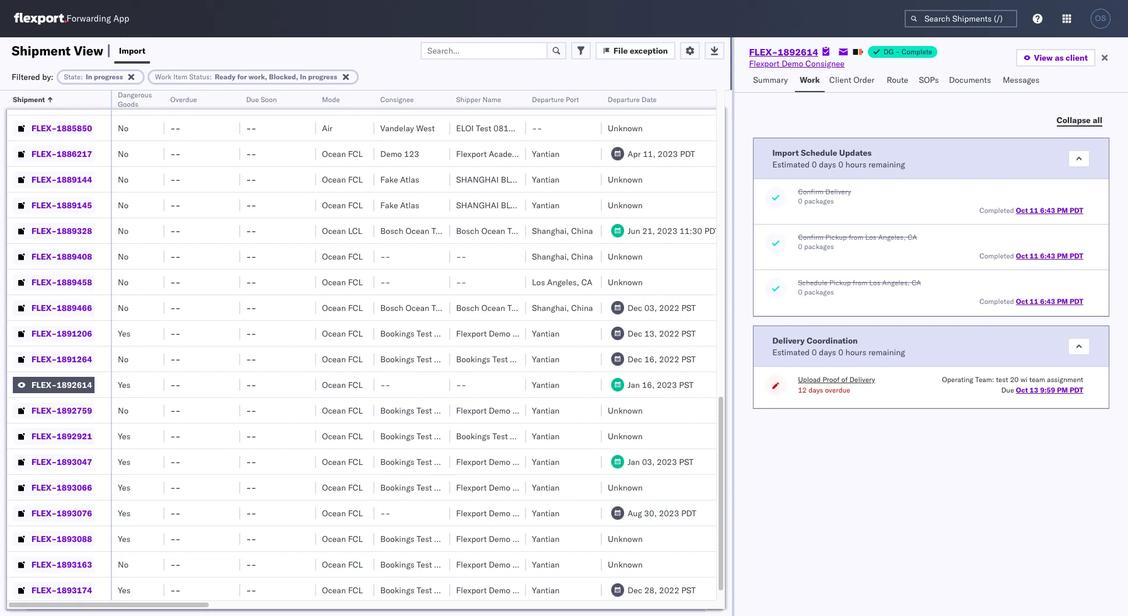 Task type: vqa. For each thing, say whether or not it's contained in the screenshot.


Task type: describe. For each thing, give the bounding box(es) containing it.
Search Shipments (/) text field
[[905, 10, 1018, 27]]

pickup for schedule
[[830, 278, 852, 287]]

flex- for flex-1889466 button
[[32, 303, 57, 313]]

upload proof of delivery
[[799, 375, 876, 384]]

1889144
[[57, 174, 92, 185]]

flex-1889466
[[32, 303, 92, 313]]

flex-1885850
[[32, 123, 92, 133]]

shanghai, for dec 03, 2022 pst
[[532, 303, 570, 313]]

los for confirm pickup from los angeles, ca
[[866, 233, 877, 242]]

aug
[[628, 508, 643, 519]]

fcl for flex-1886217
[[348, 149, 363, 159]]

no for flex-1892759
[[118, 405, 129, 416]]

shipment view
[[12, 42, 103, 59]]

6:43 for schedule pickup from los angeles, ca 0 packages completed oct 11 6:43 pm pdt
[[1041, 297, 1056, 306]]

4 resize handle column header from the left
[[302, 90, 316, 616]]

remaining inside delivery coordination estimated 0 days 0 hours remaining
[[869, 347, 906, 358]]

flexport for 1893047
[[456, 457, 487, 467]]

1891206
[[57, 328, 92, 339]]

bookings test consignee for flex-1891206
[[381, 328, 474, 339]]

yantian for flex-1893163
[[532, 560, 560, 570]]

shipper name
[[456, 95, 502, 104]]

flex-1891206
[[32, 328, 92, 339]]

flexport for 1893174
[[456, 585, 487, 596]]

bookings for flex-1891264
[[381, 354, 415, 365]]

updates
[[840, 147, 872, 158]]

1893066
[[57, 482, 92, 493]]

1892614 inside button
[[57, 380, 92, 390]]

shipper for flex-1893088
[[513, 534, 542, 544]]

ready
[[215, 72, 236, 81]]

flex- for 'flex-1885850' "button" on the left top
[[32, 123, 57, 133]]

dec for dec 16, 2022 pst
[[628, 354, 643, 365]]

dg
[[884, 47, 894, 56]]

dg - complete
[[884, 47, 933, 56]]

all
[[1094, 115, 1103, 125]]

confirm delivery 0 packages completed oct 11 6:43 pm pdt
[[799, 187, 1084, 215]]

app
[[113, 13, 129, 24]]

confirm pickup from los angeles, ca button
[[799, 233, 918, 242]]

yes for flex-1891206
[[118, 328, 131, 339]]

flexport demo shipper co. for 1891206
[[456, 328, 555, 339]]

dec for dec 13, 2022 pst
[[628, 328, 643, 339]]

ocean for 1889328
[[322, 226, 346, 236]]

flex-1891264 button
[[13, 351, 94, 367]]

16, for 2022
[[645, 354, 657, 365]]

ocean for 1886217
[[322, 149, 346, 159]]

dec for dec 28, 2022 pst
[[628, 585, 643, 596]]

blocked,
[[269, 72, 298, 81]]

0 vertical spatial 1892614
[[778, 46, 819, 58]]

flex-1884372 button
[[13, 94, 94, 111]]

demo 123
[[381, 149, 420, 159]]

flex- for flex-1892759 button
[[32, 405, 57, 416]]

coordination
[[807, 335, 858, 346]]

work button
[[796, 69, 825, 92]]

shipper name button
[[451, 93, 515, 104]]

bookings test consignee for flex-1892759
[[381, 405, 474, 416]]

shipment for shipment
[[13, 95, 45, 104]]

flexport demo consignee
[[750, 58, 845, 69]]

flex-1892759 button
[[13, 402, 94, 419]]

due soon
[[246, 95, 277, 104]]

flex-1893174 button
[[13, 582, 94, 599]]

date
[[642, 95, 657, 104]]

flexport for 1891206
[[456, 328, 487, 339]]

4 oct from the top
[[1017, 386, 1029, 395]]

pst for dec 16, 2022 pst
[[682, 354, 696, 365]]

flex- for flex-1886217 button
[[32, 149, 57, 159]]

no for flex-1889328
[[118, 226, 129, 236]]

flex-1893066 button
[[13, 480, 94, 496]]

ltd.
[[547, 149, 562, 159]]

angeles, for confirm pickup from los angeles, ca
[[879, 233, 906, 242]]

dec 28, 2022 pst
[[628, 585, 696, 596]]

oct inside confirm delivery 0 packages completed oct 11 6:43 pm pdt
[[1017, 206, 1029, 215]]

hours inside delivery coordination estimated 0 days 0 hours remaining
[[846, 347, 867, 358]]

departure for departure date
[[608, 95, 640, 104]]

1885850
[[57, 123, 92, 133]]

of
[[842, 375, 848, 384]]

pst for dec 28, 2022 pst
[[682, 585, 696, 596]]

flex- for flex-1889458 "button"
[[32, 277, 57, 287]]

unknown for 1889145
[[608, 200, 643, 210]]

departure date
[[608, 95, 657, 104]]

delivery inside delivery coordination estimated 0 days 0 hours remaining
[[773, 335, 805, 346]]

pm inside confirm pickup from los angeles, ca 0 packages completed oct 11 6:43 pm pdt
[[1058, 252, 1069, 260]]

delivery inside 'button'
[[850, 375, 876, 384]]

dec 13, 2022 pst
[[628, 328, 696, 339]]

shipper inside button
[[456, 95, 481, 104]]

fcl for flex-1891264
[[348, 354, 363, 365]]

21,
[[643, 226, 656, 236]]

co. for 1893174
[[544, 585, 555, 596]]

item
[[173, 72, 188, 81]]

flexport for 1892759
[[456, 405, 487, 416]]

shipper for flex-1891264
[[510, 354, 539, 365]]

shipper for flex-1893066
[[513, 482, 542, 493]]

unknown for 1885850
[[608, 123, 643, 133]]

ocean fcl for flex-1891264
[[322, 354, 363, 365]]

4 pm from the top
[[1058, 386, 1069, 395]]

flex- for flex-1893076 button
[[32, 508, 57, 519]]

os
[[1096, 14, 1107, 23]]

flex- for flex-1892921 'button'
[[32, 431, 57, 442]]

yes for flex-1893088
[[118, 534, 131, 544]]

shipper for flex-1892759
[[513, 405, 542, 416]]

1 : from the left
[[81, 72, 83, 81]]

summary
[[754, 75, 789, 85]]

shipment for shipment view
[[12, 42, 71, 59]]

16, for 2023
[[642, 380, 655, 390]]

ocean for 1892759
[[322, 405, 346, 416]]

flex-1889458
[[32, 277, 92, 287]]

yes for flex-1892921
[[118, 431, 131, 442]]

shipment button
[[7, 93, 99, 104]]

forwarding app link
[[14, 13, 129, 25]]

estimated inside import schedule updates estimated 0 days 0 hours remaining
[[773, 159, 810, 170]]

academy
[[489, 149, 523, 159]]

ca for confirm pickup from los angeles, ca
[[908, 233, 918, 242]]

eloi for vandelay west
[[456, 123, 474, 133]]

123
[[404, 149, 420, 159]]

flex-1889408
[[32, 251, 92, 262]]

state
[[64, 72, 81, 81]]

shanghai bluetech co., ltd for 1889144
[[456, 174, 578, 185]]

remaining inside import schedule updates estimated 0 days 0 hours remaining
[[869, 159, 906, 170]]

flex-1892614 inside button
[[32, 380, 92, 390]]

flex-1892921
[[32, 431, 92, 442]]

bookings test consignee for flex-1892921
[[381, 431, 474, 442]]

as
[[1056, 53, 1064, 63]]

no for flex-1889466
[[118, 303, 129, 313]]

fcl for flex-1893066
[[348, 482, 363, 493]]

ocean for 1892921
[[322, 431, 346, 442]]

2 progress from the left
[[308, 72, 337, 81]]

work for work item status : ready for work, blocked, in progress
[[155, 72, 172, 81]]

yantian for flex-1886217
[[532, 149, 560, 159]]

fcl for flex-1893088
[[348, 534, 363, 544]]

0 inside confirm delivery 0 packages completed oct 11 6:43 pm pdt
[[799, 197, 803, 205]]

2 shanghai, china from the top
[[532, 251, 593, 262]]

flexport demo consignee link
[[750, 58, 845, 69]]

flex-1889145
[[32, 200, 92, 210]]

client
[[830, 75, 852, 85]]

demo for 1892759
[[489, 405, 511, 416]]

complete
[[902, 47, 933, 56]]

vandelay
[[381, 123, 414, 133]]

13
[[1030, 386, 1039, 395]]

0 inside schedule pickup from los angeles, ca 0 packages completed oct 11 6:43 pm pdt
[[799, 288, 803, 297]]

1889466
[[57, 303, 92, 313]]

081801 for eloi test 081801
[[494, 97, 524, 108]]

name
[[483, 95, 502, 104]]

no for flex-1885850
[[118, 123, 129, 133]]

mode
[[322, 95, 340, 104]]

client order
[[830, 75, 875, 85]]

1 in from the left
[[86, 72, 92, 81]]

ocean lcl
[[322, 226, 363, 236]]

no for flex-1889458
[[118, 277, 129, 287]]

due for due soon
[[246, 95, 259, 104]]

pm inside schedule pickup from los angeles, ca 0 packages completed oct 11 6:43 pm pdt
[[1058, 297, 1069, 306]]

flex-1885850 button
[[13, 120, 94, 136]]

flex-1889144 button
[[13, 171, 94, 188]]

sops button
[[915, 69, 945, 92]]

thailand
[[592, 97, 625, 108]]

import schedule updates estimated 0 days 0 hours remaining
[[773, 147, 906, 170]]

yantian for flex-1892921
[[532, 431, 560, 442]]

forwarding
[[67, 13, 111, 24]]

west
[[416, 123, 435, 133]]

2022 for 13,
[[660, 328, 680, 339]]

11 for schedule pickup from los angeles, ca 0 packages completed oct 11 6:43 pm pdt
[[1030, 297, 1039, 306]]

status
[[189, 72, 210, 81]]

resize handle column header for departure port
[[588, 90, 602, 616]]

yantian for flex-1892614
[[532, 380, 560, 390]]

upload
[[799, 375, 821, 384]]

flex-1893088
[[32, 534, 92, 544]]

9:59
[[1041, 386, 1056, 395]]

1889458
[[57, 277, 92, 287]]

consignee inside the flexport demo consignee link
[[806, 58, 845, 69]]

yes for flex-1893066
[[118, 482, 131, 493]]

days inside import schedule updates estimated 0 days 0 hours remaining
[[820, 159, 837, 170]]

flex-1889145 button
[[13, 197, 94, 213]]

flex-1891264
[[32, 354, 92, 365]]

collapse
[[1057, 115, 1092, 125]]

completed for schedule pickup from los angeles, ca
[[980, 297, 1015, 306]]

oct inside schedule pickup from los angeles, ca 0 packages completed oct 11 6:43 pm pdt
[[1017, 297, 1029, 306]]

2 : from the left
[[210, 72, 212, 81]]

shanghai for 1889144
[[456, 174, 499, 185]]

yes for flex-1893047
[[118, 457, 131, 467]]

state : in progress
[[64, 72, 123, 81]]

co. for 1893163
[[544, 560, 555, 570]]

flex- for the flex-1889408 "button"
[[32, 251, 57, 262]]

no for flex-1889144
[[118, 174, 129, 185]]

fake atlas for flex-1889145
[[381, 200, 420, 210]]

ocean fcl for flex-1889408
[[322, 251, 363, 262]]

view inside button
[[1035, 53, 1054, 63]]

days inside delivery coordination estimated 0 days 0 hours remaining
[[820, 347, 837, 358]]

081801 up the west
[[418, 97, 448, 108]]

ocean fcl for flex-1892759
[[322, 405, 363, 416]]

oct inside confirm pickup from los angeles, ca 0 packages completed oct 11 6:43 pm pdt
[[1017, 252, 1029, 260]]

flex-1893047
[[32, 457, 92, 467]]

1893163
[[57, 560, 92, 570]]

bluetech for 1889144
[[501, 174, 543, 185]]

ocean for 1889458
[[322, 277, 346, 287]]

fcl for flex-1889145
[[348, 200, 363, 210]]

team:
[[976, 375, 995, 384]]



Task type: locate. For each thing, give the bounding box(es) containing it.
eloi test 081801
[[381, 97, 448, 108], [456, 97, 524, 108], [456, 123, 524, 133]]

0 vertical spatial shipment
[[12, 42, 71, 59]]

1 horizontal spatial import
[[773, 147, 799, 158]]

11 fcl from the top
[[348, 405, 363, 416]]

3 2022 from the top
[[660, 354, 680, 365]]

12 yantian from the top
[[532, 534, 560, 544]]

due for due oct 13 9:59 pm pdt
[[1002, 386, 1015, 395]]

8 resize handle column header from the left
[[588, 90, 602, 616]]

11 inside confirm delivery 0 packages completed oct 11 6:43 pm pdt
[[1030, 206, 1039, 215]]

2 2022 from the top
[[660, 328, 680, 339]]

remaining up upload proof of delivery
[[869, 347, 906, 358]]

flex- up summary
[[750, 46, 778, 58]]

dec up dec 13, 2022 pst
[[628, 303, 643, 313]]

work,
[[249, 72, 267, 81]]

eloi left name at the top
[[456, 97, 474, 108]]

2022 right 13,
[[660, 328, 680, 339]]

: left ready
[[210, 72, 212, 81]]

13 fcl from the top
[[348, 457, 363, 467]]

shipment inside button
[[13, 95, 45, 104]]

1891264
[[57, 354, 92, 365]]

ocean fcl
[[322, 97, 363, 108], [322, 149, 363, 159], [322, 174, 363, 185], [322, 200, 363, 210], [322, 251, 363, 262], [322, 277, 363, 287], [322, 303, 363, 313], [322, 328, 363, 339], [322, 354, 363, 365], [322, 380, 363, 390], [322, 405, 363, 416], [322, 431, 363, 442], [322, 457, 363, 467], [322, 482, 363, 493], [322, 508, 363, 519], [322, 534, 363, 544], [322, 560, 363, 570], [322, 585, 363, 596]]

2022 down dec 13, 2022 pst
[[660, 354, 680, 365]]

3 pm from the top
[[1058, 297, 1069, 306]]

pm inside confirm delivery 0 packages completed oct 11 6:43 pm pdt
[[1058, 206, 1069, 215]]

2 departure from the left
[[608, 95, 640, 104]]

co.,
[[545, 174, 562, 185], [545, 200, 562, 210]]

departure left date
[[608, 95, 640, 104]]

los inside confirm pickup from los angeles, ca 0 packages completed oct 11 6:43 pm pdt
[[866, 233, 877, 242]]

1 vertical spatial shipment
[[13, 95, 45, 104]]

1 vertical spatial estimated
[[773, 347, 810, 358]]

resize handle column header
[[97, 90, 111, 616], [151, 90, 165, 616], [226, 90, 241, 616], [302, 90, 316, 616], [361, 90, 375, 616], [437, 90, 451, 616], [513, 90, 527, 616], [588, 90, 602, 616]]

oct 11 6:43 pm pdt button for confirm delivery 0 packages completed oct 11 6:43 pm pdt
[[1017, 206, 1084, 215]]

6:43 for confirm pickup from los angeles, ca 0 packages completed oct 11 6:43 pm pdt
[[1041, 252, 1056, 260]]

los
[[866, 233, 877, 242], [532, 277, 545, 287], [870, 278, 881, 287]]

flexport for 1893088
[[456, 534, 487, 544]]

import up "confirm delivery" "button"
[[773, 147, 799, 158]]

departure left the port
[[532, 95, 564, 104]]

0 vertical spatial delivery
[[826, 187, 852, 196]]

pst right 28,
[[682, 585, 696, 596]]

flex-1892614 link
[[750, 46, 819, 58]]

yes for flex-1884372
[[118, 97, 131, 108]]

yantian for flex-1891206
[[532, 328, 560, 339]]

import inside import schedule updates estimated 0 days 0 hours remaining
[[773, 147, 799, 158]]

6:43 inside schedule pickup from los angeles, ca 0 packages completed oct 11 6:43 pm pdt
[[1041, 297, 1056, 306]]

6 ocean fcl from the top
[[322, 277, 363, 287]]

1 horizontal spatial flex-1892614
[[750, 46, 819, 58]]

0 vertical spatial shanghai, china
[[532, 226, 593, 236]]

flex- up flex-1889466 button
[[32, 277, 57, 287]]

1 horizontal spatial in
[[300, 72, 307, 81]]

consignee for flex-1893174
[[434, 585, 474, 596]]

8 yantian from the top
[[532, 431, 560, 442]]

03, for 2023
[[642, 457, 655, 467]]

days down coordination
[[820, 347, 837, 358]]

flex- for flex-1884372 button
[[32, 97, 57, 108]]

flexport for 1886217
[[456, 149, 487, 159]]

by:
[[42, 72, 53, 82]]

pst down "dec 16, 2022 pst"
[[680, 380, 694, 390]]

no right 1886217
[[118, 149, 129, 159]]

ocean fcl for flex-1893066
[[322, 482, 363, 493]]

2 vertical spatial days
[[809, 386, 824, 395]]

0 vertical spatial schedule
[[801, 147, 838, 158]]

pst up dec 13, 2022 pst
[[682, 303, 696, 313]]

1 co. from the top
[[544, 328, 555, 339]]

atlas for flex-1889144
[[400, 174, 420, 185]]

ocean fcl for flex-1889466
[[322, 303, 363, 313]]

soon
[[261, 95, 277, 104]]

2 shanghai, from the top
[[532, 251, 570, 262]]

5 resize handle column header from the left
[[361, 90, 375, 616]]

air
[[322, 123, 333, 133]]

2 vertical spatial completed
[[980, 297, 1015, 306]]

1 vertical spatial 03,
[[642, 457, 655, 467]]

1 shanghai, from the top
[[532, 226, 570, 236]]

no right 1889144 at left
[[118, 174, 129, 185]]

1 vertical spatial ltd
[[564, 200, 578, 210]]

packages up coordination
[[805, 288, 835, 297]]

jan for jan 16, 2023 pst
[[628, 380, 640, 390]]

dec for dec 03, 2022 pst
[[628, 303, 643, 313]]

port
[[566, 95, 579, 104]]

1 vertical spatial flex-1892614
[[32, 380, 92, 390]]

6:43 inside confirm delivery 0 packages completed oct 11 6:43 pm pdt
[[1041, 206, 1056, 215]]

pst down dec 13, 2022 pst
[[682, 354, 696, 365]]

pdt inside confirm delivery 0 packages completed oct 11 6:43 pm pdt
[[1071, 206, 1084, 215]]

import
[[119, 45, 146, 56], [773, 147, 799, 158]]

:
[[81, 72, 83, 81], [210, 72, 212, 81]]

flex-1893088 button
[[13, 531, 94, 547]]

work down flexport demo consignee
[[800, 75, 821, 85]]

3 shanghai, from the top
[[532, 303, 570, 313]]

unknown for 1884372
[[608, 97, 643, 108]]

days down upload
[[809, 386, 824, 395]]

2 packages from the top
[[805, 242, 835, 251]]

1 vertical spatial shanghai bluetech co., ltd
[[456, 200, 578, 210]]

unknown for 1892759
[[608, 405, 643, 416]]

flex-1893076
[[32, 508, 92, 519]]

remaining
[[869, 159, 906, 170], [869, 347, 906, 358]]

1 vertical spatial atlas
[[400, 200, 420, 210]]

bookings for flex-1892759
[[381, 405, 415, 416]]

0 vertical spatial shanghai,
[[532, 226, 570, 236]]

eloi test 081801 up vandelay west
[[381, 97, 448, 108]]

16, down 13,
[[645, 354, 657, 365]]

file exception button
[[596, 42, 676, 59], [596, 42, 676, 59]]

1 vertical spatial 1892614
[[57, 380, 92, 390]]

jan up aug
[[628, 457, 640, 467]]

estimated inside delivery coordination estimated 0 days 0 hours remaining
[[773, 347, 810, 358]]

pst
[[682, 303, 696, 313], [682, 328, 696, 339], [682, 354, 696, 365], [680, 380, 694, 390], [680, 457, 694, 467], [682, 585, 696, 596]]

dec up jan 16, 2023 pst
[[628, 354, 643, 365]]

import inside button
[[119, 45, 146, 56]]

3 packages from the top
[[805, 288, 835, 297]]

no for flex-1893163
[[118, 560, 129, 570]]

consignee
[[806, 58, 845, 69], [381, 95, 414, 104], [434, 328, 474, 339], [434, 354, 474, 365], [434, 405, 474, 416], [434, 431, 474, 442], [434, 457, 474, 467], [434, 482, 474, 493], [434, 534, 474, 544], [434, 560, 474, 570], [434, 585, 474, 596]]

departure inside "button"
[[532, 95, 564, 104]]

1 vertical spatial hours
[[846, 347, 867, 358]]

flexport demo shipper co. for 1893163
[[456, 560, 555, 570]]

2 no from the top
[[118, 149, 129, 159]]

bookings for flex-1893163
[[381, 560, 415, 570]]

shanghai
[[456, 174, 499, 185], [456, 200, 499, 210]]

no right 1889328
[[118, 226, 129, 236]]

flex-1891206 button
[[13, 325, 94, 342]]

resize handle column header for dangerous goods
[[151, 90, 165, 616]]

no right 1889145
[[118, 200, 129, 210]]

7 fcl from the top
[[348, 303, 363, 313]]

0 horizontal spatial flex-1892614
[[32, 380, 92, 390]]

5 bookings test consignee from the top
[[381, 457, 474, 467]]

completed inside schedule pickup from los angeles, ca 0 packages completed oct 11 6:43 pm pdt
[[980, 297, 1015, 306]]

9 yes from the top
[[118, 585, 131, 596]]

2 vertical spatial 11
[[1030, 297, 1039, 306]]

0 horizontal spatial import
[[119, 45, 146, 56]]

8 co. from the top
[[544, 585, 555, 596]]

fake atlas for flex-1889144
[[381, 174, 420, 185]]

2 11 from the top
[[1030, 252, 1039, 260]]

team
[[1030, 375, 1046, 384]]

china for flex-1889408
[[572, 251, 593, 262]]

flex-1892759
[[32, 405, 92, 416]]

1 vertical spatial 11
[[1030, 252, 1039, 260]]

consignee for flex-1893163
[[434, 560, 474, 570]]

confirm down "confirm delivery" "button"
[[799, 233, 824, 242]]

1 departure from the left
[[532, 95, 564, 104]]

confirm inside confirm delivery 0 packages completed oct 11 6:43 pm pdt
[[799, 187, 824, 196]]

1 6:43 from the top
[[1041, 206, 1056, 215]]

0 vertical spatial hours
[[846, 159, 867, 170]]

ocean for 1884372
[[322, 97, 346, 108]]

0 horizontal spatial view
[[74, 42, 103, 59]]

flex- up flex-1893174 button
[[32, 560, 57, 570]]

no right 1889408
[[118, 251, 129, 262]]

estimated up "confirm delivery" "button"
[[773, 159, 810, 170]]

1 vertical spatial jan
[[628, 457, 640, 467]]

view up state : in progress
[[74, 42, 103, 59]]

30,
[[645, 508, 657, 519]]

shipment down 'filtered'
[[13, 95, 45, 104]]

1 vertical spatial fake atlas
[[381, 200, 420, 210]]

4 ocean fcl from the top
[[322, 200, 363, 210]]

flex-1892614 up flexport demo consignee
[[750, 46, 819, 58]]

03, up 13,
[[645, 303, 657, 313]]

14 ocean fcl from the top
[[322, 482, 363, 493]]

laem chabang, thailand
[[532, 97, 625, 108]]

shanghai, for jun 21, 2023 11:30 pdt
[[532, 226, 570, 236]]

ltd for 1889144
[[564, 174, 578, 185]]

2 oct 11 6:43 pm pdt button from the top
[[1017, 252, 1084, 260]]

yantian for flex-1889144
[[532, 174, 560, 185]]

17 ocean fcl from the top
[[322, 560, 363, 570]]

1 horizontal spatial view
[[1035, 53, 1054, 63]]

2023 right 11,
[[658, 149, 678, 159]]

2 flexport demo shipper co. from the top
[[456, 405, 555, 416]]

0 vertical spatial 03,
[[645, 303, 657, 313]]

0 horizontal spatial work
[[155, 72, 172, 81]]

pst up aug 30, 2023 pdt
[[680, 457, 694, 467]]

eloi test 081801 for west
[[456, 123, 524, 133]]

consignee button
[[375, 93, 439, 104]]

unknown for 1893163
[[608, 560, 643, 570]]

2022 for 16,
[[660, 354, 680, 365]]

2023 right 21,
[[658, 226, 678, 236]]

pm
[[1058, 206, 1069, 215], [1058, 252, 1069, 260], [1058, 297, 1069, 306], [1058, 386, 1069, 395]]

2 jan from the top
[[628, 457, 640, 467]]

departure inside button
[[608, 95, 640, 104]]

shipment up by:
[[12, 42, 71, 59]]

eloi down shipper name
[[456, 123, 474, 133]]

fcl for flex-1884372
[[348, 97, 363, 108]]

16, down "dec 16, 2022 pst"
[[642, 380, 655, 390]]

1 vertical spatial from
[[853, 278, 868, 287]]

6 bookings test consignee from the top
[[381, 482, 474, 493]]

1 vertical spatial due
[[1002, 386, 1015, 395]]

1 horizontal spatial 1892614
[[778, 46, 819, 58]]

1 vertical spatial bookings test shipper china
[[456, 431, 563, 442]]

3 bookings test consignee from the top
[[381, 405, 474, 416]]

flex- down flex-1891264 'button'
[[32, 380, 57, 390]]

pdt inside confirm pickup from los angeles, ca 0 packages completed oct 11 6:43 pm pdt
[[1071, 252, 1084, 260]]

oct 13 9:59 pm pdt button
[[1017, 386, 1084, 395]]

4 yantian from the top
[[532, 328, 560, 339]]

confirm down import schedule updates estimated 0 days 0 hours remaining
[[799, 187, 824, 196]]

flex- down flex-1892759 button
[[32, 431, 57, 442]]

yantian
[[532, 149, 560, 159], [532, 174, 560, 185], [532, 200, 560, 210], [532, 328, 560, 339], [532, 354, 560, 365], [532, 380, 560, 390], [532, 405, 560, 416], [532, 431, 560, 442], [532, 457, 560, 467], [532, 482, 560, 493], [532, 508, 560, 519], [532, 534, 560, 544], [532, 560, 560, 570], [532, 585, 560, 596]]

confirm for confirm delivery
[[799, 187, 824, 196]]

2 vertical spatial delivery
[[850, 375, 876, 384]]

1 oct 11 6:43 pm pdt button from the top
[[1017, 206, 1084, 215]]

16,
[[645, 354, 657, 365], [642, 380, 655, 390]]

schedule pickup from los angeles, ca button
[[799, 278, 922, 288]]

11 for confirm pickup from los angeles, ca 0 packages completed oct 11 6:43 pm pdt
[[1030, 252, 1039, 260]]

delivery left coordination
[[773, 335, 805, 346]]

no right the 1891264
[[118, 354, 129, 365]]

consignee inside consignee button
[[381, 95, 414, 104]]

5 no from the top
[[118, 226, 129, 236]]

0 vertical spatial packages
[[805, 197, 835, 205]]

no for flex-1891264
[[118, 354, 129, 365]]

import for import
[[119, 45, 146, 56]]

chabang,
[[555, 97, 590, 108]]

confirm inside confirm pickup from los angeles, ca 0 packages completed oct 11 6:43 pm pdt
[[799, 233, 824, 242]]

ocean for 1893088
[[322, 534, 346, 544]]

import down app
[[119, 45, 146, 56]]

due left soon
[[246, 95, 259, 104]]

4 fcl from the top
[[348, 200, 363, 210]]

2 bookings test consignee from the top
[[381, 354, 474, 365]]

7 yes from the top
[[118, 508, 131, 519]]

1 horizontal spatial progress
[[308, 72, 337, 81]]

0 vertical spatial bluetech
[[501, 174, 543, 185]]

fcl for flex-1889144
[[348, 174, 363, 185]]

0 vertical spatial 11
[[1030, 206, 1039, 215]]

0 vertical spatial remaining
[[869, 159, 906, 170]]

1889145
[[57, 200, 92, 210]]

dec
[[628, 303, 643, 313], [628, 328, 643, 339], [628, 354, 643, 365], [628, 585, 643, 596]]

pickup inside confirm pickup from los angeles, ca 0 packages completed oct 11 6:43 pm pdt
[[826, 233, 848, 242]]

flex-1892614 button
[[13, 377, 94, 393]]

: up 1884372
[[81, 72, 83, 81]]

7 ocean fcl from the top
[[322, 303, 363, 313]]

1 vertical spatial remaining
[[869, 347, 906, 358]]

schedule inside import schedule updates estimated 0 days 0 hours remaining
[[801, 147, 838, 158]]

3 flexport demo shipper co. from the top
[[456, 457, 555, 467]]

10 fcl from the top
[[348, 380, 363, 390]]

9 bookings test consignee from the top
[[381, 585, 474, 596]]

1 packages from the top
[[805, 197, 835, 205]]

flex-1892614
[[750, 46, 819, 58], [32, 380, 92, 390]]

flex- inside button
[[32, 149, 57, 159]]

2023 for 03,
[[657, 457, 678, 467]]

fake
[[381, 174, 398, 185], [381, 200, 398, 210]]

1 no from the top
[[118, 123, 129, 133]]

7 co. from the top
[[544, 560, 555, 570]]

flex- for flex-1893047 "button" in the bottom left of the page
[[32, 457, 57, 467]]

1 horizontal spatial departure
[[608, 95, 640, 104]]

2 vertical spatial 6:43
[[1041, 297, 1056, 306]]

16 ocean fcl from the top
[[322, 534, 363, 544]]

exception
[[630, 45, 668, 56]]

ca inside schedule pickup from los angeles, ca 0 packages completed oct 11 6:43 pm pdt
[[912, 278, 922, 287]]

fake for flex-1889144
[[381, 174, 398, 185]]

4 no from the top
[[118, 200, 129, 210]]

no right 1889466 at the left
[[118, 303, 129, 313]]

days up "confirm delivery" "button"
[[820, 159, 837, 170]]

0 vertical spatial shanghai bluetech co., ltd
[[456, 174, 578, 185]]

2023 right 30,
[[659, 508, 680, 519]]

1 vertical spatial bluetech
[[501, 200, 543, 210]]

3 unknown from the top
[[608, 174, 643, 185]]

0 horizontal spatial :
[[81, 72, 83, 81]]

flex-1893174
[[32, 585, 92, 596]]

11
[[1030, 206, 1039, 215], [1030, 252, 1039, 260], [1030, 297, 1039, 306]]

081801 up flexport academy (sz) ltd.
[[494, 123, 524, 133]]

from for confirm
[[849, 233, 864, 242]]

shanghai, china
[[532, 226, 593, 236], [532, 251, 593, 262], [532, 303, 593, 313]]

delivery inside confirm delivery 0 packages completed oct 11 6:43 pm pdt
[[826, 187, 852, 196]]

1 horizontal spatial :
[[210, 72, 212, 81]]

18 ocean fcl from the top
[[322, 585, 363, 596]]

0 horizontal spatial in
[[86, 72, 92, 81]]

days
[[820, 159, 837, 170], [820, 347, 837, 358], [809, 386, 824, 395]]

packages down import schedule updates estimated 0 days 0 hours remaining
[[805, 197, 835, 205]]

hours down updates
[[846, 159, 867, 170]]

shipper for flex-1893174
[[513, 585, 542, 596]]

summary button
[[749, 69, 796, 92]]

packages inside confirm delivery 0 packages completed oct 11 6:43 pm pdt
[[805, 197, 835, 205]]

flex-
[[750, 46, 778, 58], [32, 97, 57, 108], [32, 123, 57, 133], [32, 149, 57, 159], [32, 174, 57, 185], [32, 200, 57, 210], [32, 226, 57, 236], [32, 251, 57, 262], [32, 277, 57, 287], [32, 303, 57, 313], [32, 328, 57, 339], [32, 354, 57, 365], [32, 380, 57, 390], [32, 405, 57, 416], [32, 431, 57, 442], [32, 457, 57, 467], [32, 482, 57, 493], [32, 508, 57, 519], [32, 534, 57, 544], [32, 560, 57, 570], [32, 585, 57, 596]]

fcl for flex-1889466
[[348, 303, 363, 313]]

(sz)
[[525, 149, 545, 159]]

consignee for flex-1892921
[[434, 431, 474, 442]]

shipper for flex-1893163
[[513, 560, 542, 570]]

5 unknown from the top
[[608, 251, 643, 262]]

3 6:43 from the top
[[1041, 297, 1056, 306]]

vandelay west
[[381, 123, 435, 133]]

1 vertical spatial shanghai, china
[[532, 251, 593, 262]]

bookings test shipper china for no
[[456, 354, 563, 365]]

shanghai bluetech co., ltd
[[456, 174, 578, 185], [456, 200, 578, 210]]

flex- down 'flex-1885850' "button" on the left top
[[32, 149, 57, 159]]

0 vertical spatial atlas
[[400, 174, 420, 185]]

completed inside confirm pickup from los angeles, ca 0 packages completed oct 11 6:43 pm pdt
[[980, 252, 1015, 260]]

packages up schedule pickup from los angeles, ca button
[[805, 242, 835, 251]]

2 co., from the top
[[545, 200, 562, 210]]

2022 up dec 13, 2022 pst
[[660, 303, 680, 313]]

0 vertical spatial confirm
[[799, 187, 824, 196]]

co., for flex-1889144
[[545, 174, 562, 185]]

1892614 up flexport demo consignee
[[778, 46, 819, 58]]

flex- down by:
[[32, 97, 57, 108]]

flexport for 1893076
[[456, 508, 487, 519]]

0 vertical spatial ltd
[[564, 174, 578, 185]]

flexport inside the flexport demo consignee link
[[750, 58, 780, 69]]

remaining down updates
[[869, 159, 906, 170]]

eloi test 081801 left laem
[[456, 97, 524, 108]]

flex- inside 'button'
[[32, 534, 57, 544]]

packages inside schedule pickup from los angeles, ca 0 packages completed oct 11 6:43 pm pdt
[[805, 288, 835, 297]]

8 no from the top
[[118, 303, 129, 313]]

confirm
[[799, 187, 824, 196], [799, 233, 824, 242]]

jan 03, 2023 pst
[[628, 457, 694, 467]]

0 vertical spatial completed
[[980, 206, 1015, 215]]

fcl for flex-1892759
[[348, 405, 363, 416]]

consignee for flex-1891206
[[434, 328, 474, 339]]

2 shanghai bluetech co., ltd from the top
[[456, 200, 578, 210]]

8 flexport demo shipper co. from the top
[[456, 585, 555, 596]]

03, up 30,
[[642, 457, 655, 467]]

upload proof of delivery button
[[799, 375, 876, 386]]

3 yantian from the top
[[532, 200, 560, 210]]

1 vertical spatial packages
[[805, 242, 835, 251]]

11 inside confirm pickup from los angeles, ca 0 packages completed oct 11 6:43 pm pdt
[[1030, 252, 1039, 260]]

packages inside confirm pickup from los angeles, ca 0 packages completed oct 11 6:43 pm pdt
[[805, 242, 835, 251]]

1 vertical spatial import
[[773, 147, 799, 158]]

packages for confirm
[[805, 242, 835, 251]]

2 hours from the top
[[846, 347, 867, 358]]

wi
[[1021, 375, 1028, 384]]

flex- down flex-1893076 button
[[32, 534, 57, 544]]

1 ltd from the top
[[564, 174, 578, 185]]

03, for 2022
[[645, 303, 657, 313]]

os button
[[1088, 5, 1115, 32]]

3 oct from the top
[[1017, 297, 1029, 306]]

1 remaining from the top
[[869, 159, 906, 170]]

eloi for eloi test 081801
[[456, 97, 474, 108]]

resize handle column header for shipper name
[[513, 90, 527, 616]]

pst for jan 16, 2023 pst
[[680, 380, 694, 390]]

2 vertical spatial packages
[[805, 288, 835, 297]]

operating team: test 20 wi team assignment
[[943, 375, 1084, 384]]

0 vertical spatial 16,
[[645, 354, 657, 365]]

no right 1889458
[[118, 277, 129, 287]]

hours inside import schedule updates estimated 0 days 0 hours remaining
[[846, 159, 867, 170]]

flex-1889328 button
[[13, 223, 94, 239]]

jan 16, 2023 pst
[[628, 380, 694, 390]]

schedule pickup from los angeles, ca 0 packages completed oct 11 6:43 pm pdt
[[799, 278, 1084, 306]]

shipper
[[456, 95, 481, 104], [513, 328, 542, 339], [510, 354, 539, 365], [513, 405, 542, 416], [510, 431, 539, 442], [513, 457, 542, 467], [513, 482, 542, 493], [513, 508, 542, 519], [513, 534, 542, 544], [513, 560, 542, 570], [513, 585, 542, 596]]

1 jan from the top
[[628, 380, 640, 390]]

1 vertical spatial schedule
[[799, 278, 828, 287]]

view left as
[[1035, 53, 1054, 63]]

1 horizontal spatial due
[[1002, 386, 1015, 395]]

flex- down flex-1884372 button
[[32, 123, 57, 133]]

no down goods
[[118, 123, 129, 133]]

ocean for 1889408
[[322, 251, 346, 262]]

2022 for 03,
[[660, 303, 680, 313]]

1 vertical spatial shanghai
[[456, 200, 499, 210]]

1 11 from the top
[[1030, 206, 1039, 215]]

1889408
[[57, 251, 92, 262]]

1 fake from the top
[[381, 174, 398, 185]]

9 ocean fcl from the top
[[322, 354, 363, 365]]

13 yantian from the top
[[532, 560, 560, 570]]

2 vertical spatial oct 11 6:43 pm pdt button
[[1017, 297, 1084, 306]]

1 vertical spatial shanghai,
[[532, 251, 570, 262]]

flex-1893047 button
[[13, 454, 94, 470]]

no right 1893163
[[118, 560, 129, 570]]

yantian for flex-1893076
[[532, 508, 560, 519]]

pickup down "confirm delivery" "button"
[[826, 233, 848, 242]]

1 pm from the top
[[1058, 206, 1069, 215]]

eloi up "vandelay"
[[381, 97, 398, 108]]

5 yantian from the top
[[532, 354, 560, 365]]

0 inside confirm pickup from los angeles, ca 0 packages completed oct 11 6:43 pm pdt
[[799, 242, 803, 251]]

2 ltd from the top
[[564, 200, 578, 210]]

jun
[[628, 226, 641, 236]]

1 progress from the left
[[94, 72, 123, 81]]

1 vertical spatial days
[[820, 347, 837, 358]]

demo
[[782, 58, 804, 69], [381, 149, 402, 159], [489, 328, 511, 339], [489, 405, 511, 416], [489, 457, 511, 467], [489, 482, 511, 493], [489, 508, 511, 519], [489, 534, 511, 544], [489, 560, 511, 570], [489, 585, 511, 596]]

flexport. image
[[14, 13, 67, 25]]

1 confirm from the top
[[799, 187, 824, 196]]

los angeles, ca
[[532, 277, 593, 287]]

sops
[[920, 75, 940, 85]]

0 vertical spatial due
[[246, 95, 259, 104]]

flexport academy (sz) ltd.
[[456, 149, 562, 159]]

1 vertical spatial 6:43
[[1041, 252, 1056, 260]]

fcl for flex-1893174
[[348, 585, 363, 596]]

1 vertical spatial pickup
[[830, 278, 852, 287]]

7 bookings test consignee from the top
[[381, 534, 474, 544]]

1884372
[[57, 97, 92, 108]]

co., for flex-1889145
[[545, 200, 562, 210]]

10 ocean fcl from the top
[[322, 380, 363, 390]]

flex- up flex-1889145 button
[[32, 174, 57, 185]]

pickup down confirm pickup from los angeles, ca button
[[830, 278, 852, 287]]

confirm delivery button
[[799, 187, 852, 197]]

1 co., from the top
[[545, 174, 562, 185]]

flex- down flex-1891206 button at the bottom of page
[[32, 354, 57, 365]]

18 fcl from the top
[[348, 585, 363, 596]]

2023 down "dec 16, 2022 pst"
[[657, 380, 678, 390]]

1 horizontal spatial work
[[800, 75, 821, 85]]

completed inside confirm delivery 0 packages completed oct 11 6:43 pm pdt
[[980, 206, 1015, 215]]

unknown for 1889144
[[608, 174, 643, 185]]

work inside button
[[800, 75, 821, 85]]

2 fcl from the top
[[348, 149, 363, 159]]

oct 11 6:43 pm pdt button for confirm pickup from los angeles, ca 0 packages completed oct 11 6:43 pm pdt
[[1017, 252, 1084, 260]]

hours down coordination
[[846, 347, 867, 358]]

1 completed from the top
[[980, 206, 1015, 215]]

1 vertical spatial confirm
[[799, 233, 824, 242]]

5 ocean fcl from the top
[[322, 251, 363, 262]]

ca inside confirm pickup from los angeles, ca 0 packages completed oct 11 6:43 pm pdt
[[908, 233, 918, 242]]

0 vertical spatial flex-1892614
[[750, 46, 819, 58]]

5 yes from the top
[[118, 457, 131, 467]]

0 vertical spatial fake
[[381, 174, 398, 185]]

view
[[74, 42, 103, 59], [1035, 53, 1054, 63]]

schedule inside schedule pickup from los angeles, ca 0 packages completed oct 11 6:43 pm pdt
[[799, 278, 828, 287]]

11 ocean fcl from the top
[[322, 405, 363, 416]]

3 completed from the top
[[980, 297, 1015, 306]]

0 vertical spatial fake atlas
[[381, 174, 420, 185]]

flex- down flex-1893066 button
[[32, 508, 57, 519]]

3 fcl from the top
[[348, 174, 363, 185]]

flex-1893163
[[32, 560, 92, 570]]

0 horizontal spatial 1892614
[[57, 380, 92, 390]]

ocean for 1893076
[[322, 508, 346, 519]]

flex- down flex-1889145 button
[[32, 226, 57, 236]]

flex-1893066
[[32, 482, 92, 493]]

0 vertical spatial co.,
[[545, 174, 562, 185]]

2 in from the left
[[300, 72, 307, 81]]

2022 right 28,
[[660, 585, 680, 596]]

flex- down flex-1889466 button
[[32, 328, 57, 339]]

ca for schedule pickup from los angeles, ca
[[912, 278, 922, 287]]

2023 up aug 30, 2023 pdt
[[657, 457, 678, 467]]

flex- up flex-1893076 button
[[32, 482, 57, 493]]

oct
[[1017, 206, 1029, 215], [1017, 252, 1029, 260], [1017, 297, 1029, 306], [1017, 386, 1029, 395]]

bookings for flex-1892921
[[381, 431, 415, 442]]

0 vertical spatial bookings test shipper china
[[456, 354, 563, 365]]

ocean for 1891206
[[322, 328, 346, 339]]

1 vertical spatial fake
[[381, 200, 398, 210]]

0 vertical spatial days
[[820, 159, 837, 170]]

no right 1892759
[[118, 405, 129, 416]]

flex- inside 'button'
[[32, 431, 57, 442]]

11,
[[643, 149, 656, 159]]

20
[[1011, 375, 1020, 384]]

import for import schedule updates estimated 0 days 0 hours remaining
[[773, 147, 799, 158]]

flexport demo shipper co. for 1893088
[[456, 534, 555, 544]]

flex- down flex-1893163 button
[[32, 585, 57, 596]]

1 estimated from the top
[[773, 159, 810, 170]]

estimated up upload
[[773, 347, 810, 358]]

aug 30, 2023 pdt
[[628, 508, 697, 519]]

angeles, inside confirm pickup from los angeles, ca 0 packages completed oct 11 6:43 pm pdt
[[879, 233, 906, 242]]

2 co. from the top
[[544, 405, 555, 416]]

eloi test 081801 down name at the top
[[456, 123, 524, 133]]

flex-1889408 button
[[13, 248, 94, 265]]

angeles, inside schedule pickup from los angeles, ca 0 packages completed oct 11 6:43 pm pdt
[[883, 278, 910, 287]]

0 vertical spatial oct 11 6:43 pm pdt button
[[1017, 206, 1084, 215]]

work for work
[[800, 75, 821, 85]]

1 vertical spatial completed
[[980, 252, 1015, 260]]

in right state
[[86, 72, 92, 81]]

bookings test consignee for flex-1893088
[[381, 534, 474, 544]]

fcl for flex-1893163
[[348, 560, 363, 570]]

8 yes from the top
[[118, 534, 131, 544]]

0 horizontal spatial departure
[[532, 95, 564, 104]]

0 horizontal spatial due
[[246, 95, 259, 104]]

consignee for flex-1891264
[[434, 354, 474, 365]]

from inside confirm pickup from los angeles, ca 0 packages completed oct 11 6:43 pm pdt
[[849, 233, 864, 242]]

pickup inside schedule pickup from los angeles, ca 0 packages completed oct 11 6:43 pm pdt
[[830, 278, 852, 287]]

bluetech for 1889145
[[501, 200, 543, 210]]

1892921
[[57, 431, 92, 442]]

2 vertical spatial shanghai,
[[532, 303, 570, 313]]

pdt inside schedule pickup from los angeles, ca 0 packages completed oct 11 6:43 pm pdt
[[1071, 297, 1084, 306]]

flex- inside "button"
[[32, 277, 57, 287]]

pst up "dec 16, 2022 pst"
[[682, 328, 696, 339]]

from inside schedule pickup from los angeles, ca 0 packages completed oct 11 6:43 pm pdt
[[853, 278, 868, 287]]

pst for dec 13, 2022 pst
[[682, 328, 696, 339]]

shanghai, china for dec 03, 2022 pst
[[532, 303, 593, 313]]

flex- up flex-1893066 button
[[32, 457, 57, 467]]

2 vertical spatial shanghai, china
[[532, 303, 593, 313]]

11 inside schedule pickup from los angeles, ca 0 packages completed oct 11 6:43 pm pdt
[[1030, 297, 1039, 306]]

jan down "dec 16, 2022 pst"
[[628, 380, 640, 390]]

3 shanghai, china from the top
[[532, 303, 593, 313]]

0 vertical spatial pickup
[[826, 233, 848, 242]]

flex-1889466 button
[[13, 300, 94, 316]]

flex-1886217
[[32, 149, 92, 159]]

1 vertical spatial 16,
[[642, 380, 655, 390]]

flex- inside 'button'
[[32, 354, 57, 365]]

1 bookings test consignee from the top
[[381, 328, 474, 339]]

flex- down flex-1892614 button
[[32, 405, 57, 416]]

3 resize handle column header from the left
[[226, 90, 241, 616]]

packages for schedule
[[805, 288, 835, 297]]

0 vertical spatial from
[[849, 233, 864, 242]]

1 vertical spatial oct 11 6:43 pm pdt button
[[1017, 252, 1084, 260]]

0 vertical spatial 6:43
[[1041, 206, 1056, 215]]

2022
[[660, 303, 680, 313], [660, 328, 680, 339], [660, 354, 680, 365], [660, 585, 680, 596]]

for
[[237, 72, 247, 81]]

11 yantian from the top
[[532, 508, 560, 519]]

in
[[86, 72, 92, 81], [300, 72, 307, 81]]

shipper for flex-1893076
[[513, 508, 542, 519]]

1893088
[[57, 534, 92, 544]]

Search... text field
[[421, 42, 548, 59]]

1 unknown from the top
[[608, 97, 643, 108]]

0 vertical spatial estimated
[[773, 159, 810, 170]]

hours
[[846, 159, 867, 170], [846, 347, 867, 358]]

9 unknown from the top
[[608, 482, 643, 493]]

dangerous
[[118, 90, 152, 99]]

shanghai bluetech co., ltd for 1889145
[[456, 200, 578, 210]]

0 vertical spatial shanghai
[[456, 174, 499, 185]]

15 ocean fcl from the top
[[322, 508, 363, 519]]

los inside schedule pickup from los angeles, ca 0 packages completed oct 11 6:43 pm pdt
[[870, 278, 881, 287]]

delivery down import schedule updates estimated 0 days 0 hours remaining
[[826, 187, 852, 196]]

route button
[[883, 69, 915, 92]]

flex- down flex-1889328 button
[[32, 251, 57, 262]]

0 vertical spatial import
[[119, 45, 146, 56]]

1 vertical spatial delivery
[[773, 335, 805, 346]]

0 vertical spatial jan
[[628, 380, 640, 390]]

1892614 down the 1891264
[[57, 380, 92, 390]]

5 co. from the top
[[544, 508, 555, 519]]

3 ocean fcl from the top
[[322, 174, 363, 185]]

0 horizontal spatial progress
[[94, 72, 123, 81]]

flex- up flex-1891206 button at the bottom of page
[[32, 303, 57, 313]]

2 bluetech from the top
[[501, 200, 543, 210]]

2 confirm from the top
[[799, 233, 824, 242]]

6:43 inside confirm pickup from los angeles, ca 0 packages completed oct 11 6:43 pm pdt
[[1041, 252, 1056, 260]]

client
[[1066, 53, 1089, 63]]

28,
[[645, 585, 657, 596]]

1 vertical spatial co.,
[[545, 200, 562, 210]]

progress up dangerous
[[94, 72, 123, 81]]

unknown for 1889458
[[608, 277, 643, 287]]

co. for 1891206
[[544, 328, 555, 339]]

due down operating team: test 20 wi team assignment
[[1002, 386, 1015, 395]]

no
[[118, 123, 129, 133], [118, 149, 129, 159], [118, 174, 129, 185], [118, 200, 129, 210], [118, 226, 129, 236], [118, 251, 129, 262], [118, 277, 129, 287], [118, 303, 129, 313], [118, 354, 129, 365], [118, 405, 129, 416], [118, 560, 129, 570]]

dec left 28,
[[628, 585, 643, 596]]

due oct 13 9:59 pm pdt
[[1002, 386, 1084, 395]]

081801 left laem
[[494, 97, 524, 108]]

flexport demo shipper co. for 1892759
[[456, 405, 555, 416]]



